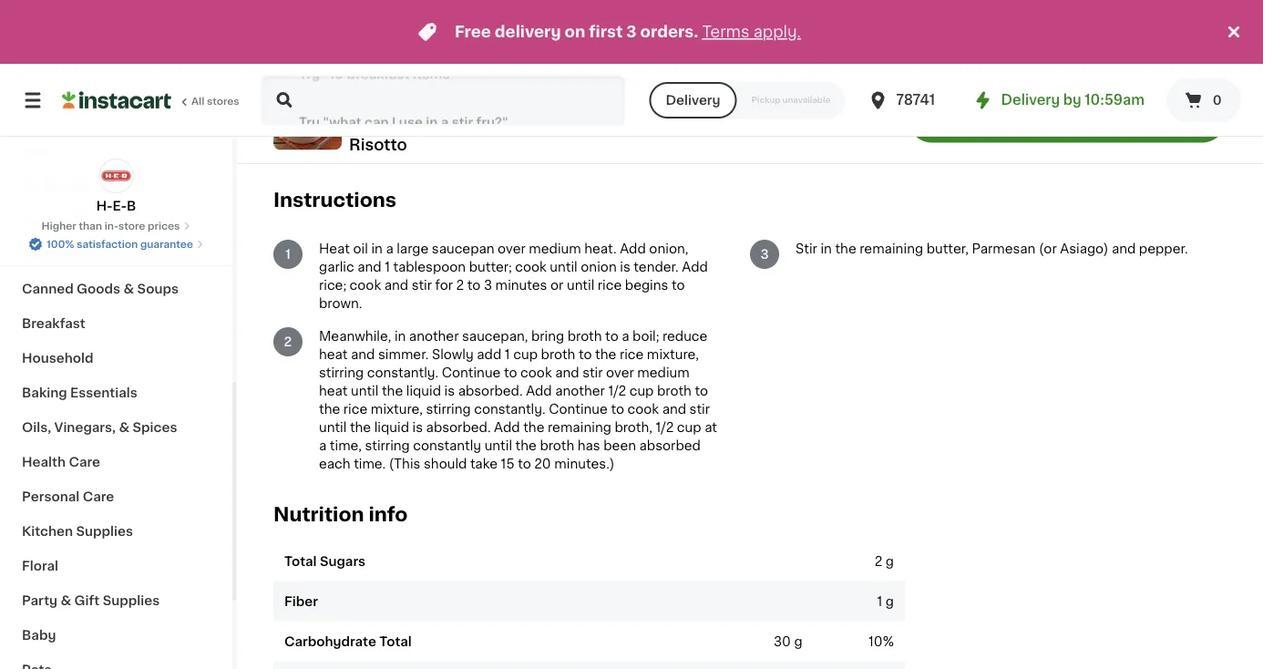 Task type: describe. For each thing, give the bounding box(es) containing it.
20
[[534, 457, 551, 470]]

1 vertical spatial supplies
[[103, 594, 160, 607]]

1 vertical spatial continue
[[549, 403, 608, 416]]

0 vertical spatial liquid
[[406, 385, 441, 397]]

should
[[424, 457, 467, 470]]

terms apply. link
[[702, 24, 801, 40]]

0 horizontal spatial is
[[413, 421, 423, 434]]

limited time offer region
[[0, 0, 1223, 64]]

personal care link
[[11, 479, 222, 514]]

goods for dry
[[49, 213, 93, 226]]

large
[[397, 242, 429, 255]]

to up at
[[695, 385, 708, 397]]

each
[[319, 457, 351, 470]]

1 vertical spatial liquid
[[374, 421, 409, 434]]

simmer.
[[378, 348, 429, 361]]

and up absorbed
[[662, 403, 686, 416]]

sodium
[[477, 73, 525, 86]]

add down bring
[[526, 385, 552, 397]]

finely
[[354, 91, 389, 104]]

1 horizontal spatial another
[[555, 385, 605, 397]]

delivery for delivery by 10:59am
[[1001, 93, 1060, 107]]

2 horizontal spatial a
[[622, 330, 629, 343]]

black
[[388, 109, 422, 122]]

78741 button
[[867, 75, 977, 126]]

baking essentials
[[22, 386, 137, 399]]

add
[[477, 348, 502, 361]]

prepared
[[22, 179, 82, 191]]

rice up time,
[[343, 403, 368, 416]]

1 up the ½
[[310, 55, 315, 67]]

100% satisfaction guarantee
[[47, 239, 193, 249]]

0
[[1213, 94, 1222, 107]]

cup down bring
[[513, 348, 538, 361]]

over inside heat oil in a large saucepan over medium heat. add onion, garlic and 1 tablespoon butter; cook until onion is tender. add rice; cook and stir for 2 to 3 minutes or until rice begins to brown.
[[498, 242, 526, 255]]

rice inside the '1 clove garlic, minced 2 tablespoons butter, divided 1 cup arborio rice 2 14-ounce cans reduced-sodium chicken broth ½ cup finely shredded parmesan or asiago cheese ⅛ teaspoon black pepper'
[[395, 55, 419, 67]]

medium inside heat oil in a large saucepan over medium heat. add onion, garlic and 1 tablespoon butter; cook until onion is tender. add rice; cook and stir for 2 to 3 minutes or until rice begins to brown.
[[529, 242, 581, 255]]

been
[[604, 439, 636, 452]]

stir in the remaining butter, parmesan (or asiago) and pepper.
[[796, 242, 1188, 255]]

(this
[[389, 457, 421, 470]]

a inside heat oil in a large saucepan over medium heat. add onion, garlic and 1 tablespoon butter; cook until onion is tender. add rice; cook and stir for 2 to 3 minutes or until rice begins to brown.
[[386, 242, 393, 255]]

kitchen supplies
[[22, 525, 133, 538]]

bring
[[531, 330, 564, 343]]

prices
[[148, 221, 180, 231]]

add down onion,
[[682, 261, 708, 273]]

add inside add 5 ingredients to cart button
[[966, 110, 999, 126]]

delivery for delivery
[[666, 94, 721, 107]]

party
[[22, 594, 57, 607]]

first
[[589, 24, 623, 40]]

party & gift supplies
[[22, 594, 160, 607]]

tablespoons
[[321, 36, 401, 49]]

store
[[118, 221, 145, 231]]

stir
[[796, 242, 818, 255]]

1 horizontal spatial is
[[444, 385, 455, 397]]

cup up broth,
[[630, 385, 654, 397]]

take
[[470, 457, 498, 470]]

minced
[[398, 18, 446, 31]]

floral link
[[11, 549, 222, 583]]

2 heat from the top
[[319, 385, 348, 397]]

until up 15
[[485, 439, 512, 452]]

onion
[[581, 261, 617, 273]]

breakfast link
[[11, 306, 222, 341]]

100% satisfaction guarantee button
[[28, 233, 204, 252]]

vinegars,
[[54, 421, 116, 434]]

15
[[501, 457, 515, 470]]

deli link
[[11, 133, 222, 168]]

reduced-
[[418, 73, 477, 86]]

1 vertical spatial absorbed.
[[426, 421, 491, 434]]

or inside heat oil in a large saucepan over medium heat. add onion, garlic and 1 tablespoon butter; cook until onion is tender. add rice; cook and stir for 2 to 3 minutes or until rice begins to brown.
[[551, 279, 564, 292]]

by
[[1063, 93, 1082, 107]]

30 g
[[774, 635, 803, 648]]

in for stir in the remaining butter, parmesan (or asiago) and pepper.
[[821, 242, 832, 255]]

and down meanwhile,
[[351, 348, 375, 361]]

add 5 ingredients to cart
[[966, 110, 1169, 126]]

cup down 14-
[[326, 91, 351, 104]]

nutrition info
[[273, 505, 408, 524]]

cook down bring
[[521, 366, 552, 379]]

b
[[127, 200, 136, 212]]

all stores link
[[62, 75, 241, 126]]

in for meanwhile, in another saucepan, bring broth to a boil; reduce heat and simmer. slowly add 1 cup broth to the rice mixture, stirring constantly. continue to cook and stir over medium heat until the liquid is absorbed. add another 1/2 cup broth to the rice mixture, stirring constantly. continue to cook and stir until the liquid is absorbed. add the remaining broth, 1/2 cup at a time, stirring constantly until the broth has been absorbed each time. (this should take 15 to 20 minutes.)
[[395, 330, 406, 343]]

and down tablespoon
[[384, 279, 408, 292]]

0 horizontal spatial another
[[409, 330, 459, 343]]

time.
[[354, 457, 386, 470]]

e-
[[113, 200, 127, 212]]

floral
[[22, 560, 58, 572]]

reduce
[[663, 330, 708, 343]]

0 horizontal spatial total
[[284, 555, 317, 568]]

2 left tablespoons
[[310, 36, 318, 49]]

rice inside heat oil in a large saucepan over medium heat. add onion, garlic and 1 tablespoon butter; cook until onion is tender. add rice; cook and stir for 2 to 3 minutes or until rice begins to brown.
[[598, 279, 622, 292]]

sugars
[[320, 555, 366, 568]]

%
[[883, 635, 894, 648]]

0 vertical spatial stirring
[[319, 366, 364, 379]]

teaspoon
[[324, 109, 385, 122]]

1 up 10 %
[[877, 595, 883, 608]]

rice down boil; at the right
[[620, 348, 644, 361]]

add up tender. at the right
[[620, 242, 646, 255]]

until down "onion"
[[567, 279, 595, 292]]

until left "onion"
[[550, 261, 578, 273]]

2 inside heat oil in a large saucepan over medium heat. add onion, garlic and 1 tablespoon butter; cook until onion is tender. add rice; cook and stir for 2 to 3 minutes or until rice begins to brown.
[[456, 279, 464, 292]]

1 vertical spatial stirring
[[426, 403, 471, 416]]

oils, vinegars, & spices
[[22, 421, 177, 434]]

higher
[[42, 221, 76, 231]]

cook up minutes
[[515, 261, 547, 273]]

to down "onion"
[[579, 348, 592, 361]]

gift
[[74, 594, 100, 607]]

h-e-b
[[96, 200, 136, 212]]

to down saucepan,
[[504, 366, 517, 379]]

higher than in-store prices
[[42, 221, 180, 231]]

0 vertical spatial absorbed.
[[458, 385, 523, 397]]

0 horizontal spatial continue
[[442, 366, 501, 379]]

1 vertical spatial total
[[379, 635, 412, 648]]

broth right bring
[[568, 330, 602, 343]]

& for pasta
[[96, 213, 106, 226]]

risotto
[[349, 137, 407, 152]]

add up 15
[[494, 421, 520, 434]]

free
[[455, 24, 491, 40]]

stir inside heat oil in a large saucepan over medium heat. add onion, garlic and 1 tablespoon butter; cook until onion is tender. add rice; cook and stir for 2 to 3 minutes or until rice begins to brown.
[[412, 279, 432, 292]]

butter, inside the '1 clove garlic, minced 2 tablespoons butter, divided 1 cup arborio rice 2 14-ounce cans reduced-sodium chicken broth ½ cup finely shredded parmesan or asiago cheese ⅛ teaspoon black pepper'
[[404, 36, 446, 49]]

½
[[310, 91, 323, 104]]

shredded
[[393, 91, 454, 104]]

delivery by 10:59am
[[1001, 93, 1145, 107]]

health care link
[[11, 445, 222, 479]]

apply.
[[754, 24, 801, 40]]

minutes.)
[[554, 457, 615, 470]]

fiber
[[284, 595, 318, 608]]

tender.
[[634, 261, 679, 273]]

asiago
[[541, 91, 584, 104]]

prepared foods link
[[11, 168, 222, 202]]

3 inside heat oil in a large saucepan over medium heat. add onion, garlic and 1 tablespoon butter; cook until onion is tender. add rice; cook and stir for 2 to 3 minutes or until rice begins to brown.
[[484, 279, 492, 292]]

or inside the '1 clove garlic, minced 2 tablespoons butter, divided 1 cup arborio rice 2 14-ounce cans reduced-sodium chicken broth ½ cup finely shredded parmesan or asiago cheese ⅛ teaspoon black pepper'
[[524, 91, 537, 104]]

clove
[[318, 18, 353, 31]]

0 button
[[1167, 78, 1242, 122]]

delivery button
[[649, 82, 737, 118]]

chicken
[[528, 73, 578, 86]]

broth up absorbed
[[657, 385, 692, 397]]

dry goods & pasta link
[[11, 202, 222, 237]]

& for spices
[[119, 421, 130, 434]]

78741
[[896, 93, 935, 107]]

ounce
[[341, 73, 381, 86]]

2 horizontal spatial stir
[[690, 403, 710, 416]]

Search field
[[263, 77, 624, 124]]

14-
[[321, 73, 341, 86]]

medium inside 'meanwhile, in another saucepan, bring broth to a boil; reduce heat and simmer. slowly add 1 cup broth to the rice mixture, stirring constantly. continue to cook and stir over medium heat until the liquid is absorbed. add another 1/2 cup broth to the rice mixture, stirring constantly. continue to cook and stir until the liquid is absorbed. add the remaining broth, 1/2 cup at a time, stirring constantly until the broth has been absorbed each time. (this should take 15 to 20 minutes.)'
[[637, 366, 690, 379]]

party & gift supplies link
[[11, 583, 222, 618]]

saucepan,
[[462, 330, 528, 343]]



Task type: locate. For each thing, give the bounding box(es) containing it.
2 right the for
[[456, 279, 464, 292]]

0 vertical spatial butter,
[[404, 36, 446, 49]]

another up has
[[555, 385, 605, 397]]

1 vertical spatial 3
[[761, 248, 769, 261]]

instructions
[[273, 190, 397, 209]]

stir down tablespoon
[[412, 279, 432, 292]]

3 left stir
[[761, 248, 769, 261]]

rice;
[[319, 279, 346, 292]]

0 horizontal spatial delivery
[[666, 94, 721, 107]]

0 vertical spatial stir
[[412, 279, 432, 292]]

1 horizontal spatial continue
[[549, 403, 608, 416]]

0 vertical spatial supplies
[[76, 525, 133, 538]]

supplies down personal care link
[[76, 525, 133, 538]]

remaining inside 'meanwhile, in another saucepan, bring broth to a boil; reduce heat and simmer. slowly add 1 cup broth to the rice mixture, stirring constantly. continue to cook and stir over medium heat until the liquid is absorbed. add another 1/2 cup broth to the rice mixture, stirring constantly. continue to cook and stir until the liquid is absorbed. add the remaining broth, 1/2 cup at a time, stirring constantly until the broth has been absorbed each time. (this should take 15 to 20 minutes.)'
[[548, 421, 612, 434]]

cook
[[515, 261, 547, 273], [350, 279, 381, 292], [521, 366, 552, 379], [628, 403, 659, 416]]

over
[[498, 242, 526, 255], [606, 366, 634, 379]]

rice up the cans
[[395, 55, 419, 67]]

time,
[[330, 439, 362, 452]]

0 horizontal spatial mixture,
[[371, 403, 423, 416]]

goods down condiments & sauces
[[77, 283, 120, 295]]

care down vinegars,
[[69, 456, 100, 469]]

goods inside canned goods & soups link
[[77, 283, 120, 295]]

delivery
[[1001, 93, 1060, 107], [666, 94, 721, 107]]

stir up at
[[690, 403, 710, 416]]

total sugars
[[284, 555, 366, 568]]

1 left 'heat'
[[285, 248, 291, 261]]

0 horizontal spatial butter,
[[404, 36, 446, 49]]

continue up has
[[549, 403, 608, 416]]

2 up 1 g
[[875, 555, 883, 568]]

0 vertical spatial 3
[[627, 24, 637, 40]]

health care
[[22, 456, 100, 469]]

minutes
[[495, 279, 547, 292]]

1 heat from the top
[[319, 348, 348, 361]]

0 vertical spatial is
[[620, 261, 631, 273]]

0 vertical spatial remaining
[[860, 242, 923, 255]]

2 vertical spatial 3
[[484, 279, 492, 292]]

sauces
[[120, 248, 168, 261]]

0 vertical spatial heat
[[319, 348, 348, 361]]

supplies up baby link
[[103, 594, 160, 607]]

cart
[[1135, 110, 1169, 126]]

guarantee
[[140, 239, 193, 249]]

until up time,
[[319, 421, 347, 434]]

1 horizontal spatial over
[[606, 366, 634, 379]]

0 vertical spatial continue
[[442, 366, 501, 379]]

to down 'butter;'
[[467, 279, 481, 292]]

0 vertical spatial another
[[409, 330, 459, 343]]

to up broth,
[[611, 403, 624, 416]]

0 vertical spatial care
[[69, 456, 100, 469]]

2 vertical spatial g
[[794, 635, 803, 648]]

begins
[[625, 279, 669, 292]]

stirring up (this on the left of page
[[365, 439, 410, 452]]

h-e-b link
[[96, 159, 136, 215]]

parmesan left the (or
[[972, 242, 1036, 255]]

1 vertical spatial another
[[555, 385, 605, 397]]

in inside heat oil in a large saucepan over medium heat. add onion, garlic and 1 tablespoon butter; cook until onion is tender. add rice; cook and stir for 2 to 3 minutes or until rice begins to brown.
[[371, 242, 383, 255]]

1 horizontal spatial or
[[551, 279, 564, 292]]

care
[[69, 456, 100, 469], [83, 490, 114, 503]]

onion,
[[649, 242, 689, 255]]

continue down the add
[[442, 366, 501, 379]]

(or
[[1039, 242, 1057, 255]]

butter,
[[404, 36, 446, 49], [927, 242, 969, 255]]

100%
[[47, 239, 74, 249]]

1 vertical spatial constantly.
[[474, 403, 546, 416]]

0 horizontal spatial 3
[[484, 279, 492, 292]]

broth
[[581, 73, 616, 86], [568, 330, 602, 343], [541, 348, 576, 361], [657, 385, 692, 397], [540, 439, 574, 452]]

prepared foods
[[22, 179, 126, 191]]

2 vertical spatial stir
[[690, 403, 710, 416]]

brown.
[[319, 297, 362, 310]]

total right "carbohydrate"
[[379, 635, 412, 648]]

is up constantly
[[413, 421, 423, 434]]

over up 'butter;'
[[498, 242, 526, 255]]

1 left 'clove'
[[310, 18, 315, 31]]

and right asiago)
[[1112, 242, 1136, 255]]

1 horizontal spatial stir
[[583, 366, 603, 379]]

to down tender. at the right
[[672, 279, 685, 292]]

0 horizontal spatial stirring
[[319, 366, 364, 379]]

3 inside limited time offer region
[[627, 24, 637, 40]]

0 vertical spatial over
[[498, 242, 526, 255]]

medium down boil; at the right
[[637, 366, 690, 379]]

stirring up constantly
[[426, 403, 471, 416]]

cup up 14-
[[318, 55, 343, 67]]

1 inside 'meanwhile, in another saucepan, bring broth to a boil; reduce heat and simmer. slowly add 1 cup broth to the rice mixture, stirring constantly. continue to cook and stir over medium heat until the liquid is absorbed. add another 1/2 cup broth to the rice mixture, stirring constantly. continue to cook and stir until the liquid is absorbed. add the remaining broth, 1/2 cup at a time, stirring constantly until the broth has been absorbed each time. (this should take 15 to 20 minutes.)'
[[505, 348, 510, 361]]

baking essentials link
[[11, 376, 222, 410]]

garlic,
[[356, 18, 395, 31]]

absorbed.
[[458, 385, 523, 397], [426, 421, 491, 434]]

None search field
[[261, 75, 626, 126]]

care up kitchen supplies link
[[83, 490, 114, 503]]

goods inside dry goods & pasta link
[[49, 213, 93, 226]]

cook up brown.
[[350, 279, 381, 292]]

3 down 'butter;'
[[484, 279, 492, 292]]

delivery inside button
[[666, 94, 721, 107]]

1 horizontal spatial 3
[[627, 24, 637, 40]]

in right oil
[[371, 242, 383, 255]]

constantly
[[413, 439, 481, 452]]

1 vertical spatial butter,
[[927, 242, 969, 255]]

1 vertical spatial or
[[551, 279, 564, 292]]

butter;
[[469, 261, 512, 273]]

and down bring
[[555, 366, 579, 379]]

broth up 20
[[540, 439, 574, 452]]

1 horizontal spatial mixture,
[[647, 348, 699, 361]]

1 horizontal spatial total
[[379, 635, 412, 648]]

for
[[435, 279, 453, 292]]

meanwhile,
[[319, 330, 391, 343]]

g for 2 g
[[886, 555, 894, 568]]

broth inside the '1 clove garlic, minced 2 tablespoons butter, divided 1 cup arborio rice 2 14-ounce cans reduced-sodium chicken broth ½ cup finely shredded parmesan or asiago cheese ⅛ teaspoon black pepper'
[[581, 73, 616, 86]]

parmesan down sodium
[[457, 91, 521, 104]]

over down boil; at the right
[[606, 366, 634, 379]]

1 horizontal spatial butter,
[[927, 242, 969, 255]]

1 vertical spatial is
[[444, 385, 455, 397]]

0 vertical spatial g
[[886, 555, 894, 568]]

2 horizontal spatial stirring
[[426, 403, 471, 416]]

stores
[[207, 96, 239, 106]]

10:59am
[[1085, 93, 1145, 107]]

a
[[386, 242, 393, 255], [622, 330, 629, 343], [319, 439, 327, 452]]

stirring
[[319, 366, 364, 379], [426, 403, 471, 416], [365, 439, 410, 452]]

add left 5
[[966, 110, 999, 126]]

0 horizontal spatial medium
[[529, 242, 581, 255]]

until down simmer. at the left bottom of the page
[[351, 385, 379, 397]]

10 %
[[869, 635, 894, 648]]

0 vertical spatial 1/2
[[608, 385, 626, 397]]

baby link
[[11, 618, 222, 653]]

in-
[[105, 221, 118, 231]]

another up slowly
[[409, 330, 459, 343]]

g for 1 g
[[886, 595, 894, 608]]

0 horizontal spatial remaining
[[548, 421, 612, 434]]

1 inside heat oil in a large saucepan over medium heat. add onion, garlic and 1 tablespoon butter; cook until onion is tender. add rice; cook and stir for 2 to 3 minutes or until rice begins to brown.
[[385, 261, 390, 273]]

another
[[409, 330, 459, 343], [555, 385, 605, 397]]

to down 10:59am
[[1114, 110, 1131, 126]]

a left boil; at the right
[[622, 330, 629, 343]]

goods
[[49, 213, 93, 226], [77, 283, 120, 295]]

1 vertical spatial goods
[[77, 283, 120, 295]]

1 left tablespoon
[[385, 261, 390, 273]]

kitchen supplies link
[[11, 514, 222, 549]]

0 horizontal spatial constantly.
[[367, 366, 439, 379]]

constantly. up 15
[[474, 403, 546, 416]]

1 vertical spatial a
[[622, 330, 629, 343]]

instacart logo image
[[62, 89, 171, 111]]

liquid up (this on the left of page
[[374, 421, 409, 434]]

2 horizontal spatial is
[[620, 261, 631, 273]]

rice
[[395, 55, 419, 67], [598, 279, 622, 292], [620, 348, 644, 361], [343, 403, 368, 416]]

broth,
[[615, 421, 653, 434]]

0 horizontal spatial in
[[371, 242, 383, 255]]

household link
[[11, 341, 222, 376]]

stirring down meanwhile,
[[319, 366, 364, 379]]

care for health care
[[69, 456, 100, 469]]

0 vertical spatial or
[[524, 91, 537, 104]]

10
[[869, 635, 883, 648]]

0 horizontal spatial over
[[498, 242, 526, 255]]

baking
[[22, 386, 67, 399]]

constantly.
[[367, 366, 439, 379], [474, 403, 546, 416]]

liquid down simmer. at the left bottom of the page
[[406, 385, 441, 397]]

kitchen
[[22, 525, 73, 538]]

medium
[[529, 242, 581, 255], [637, 366, 690, 379]]

delivery down orders.
[[666, 94, 721, 107]]

0 horizontal spatial a
[[319, 439, 327, 452]]

1 vertical spatial mixture,
[[371, 403, 423, 416]]

remaining up has
[[548, 421, 612, 434]]

household
[[22, 352, 93, 365]]

0 horizontal spatial 1/2
[[608, 385, 626, 397]]

0 vertical spatial medium
[[529, 242, 581, 255]]

h-
[[96, 200, 113, 212]]

tablespoon
[[393, 261, 466, 273]]

3 right first
[[627, 24, 637, 40]]

and down oil
[[358, 261, 382, 273]]

30
[[774, 635, 791, 648]]

mixture, down reduce
[[647, 348, 699, 361]]

to inside button
[[1114, 110, 1131, 126]]

0 vertical spatial constantly.
[[367, 366, 439, 379]]

health
[[22, 456, 66, 469]]

broth up cheese
[[581, 73, 616, 86]]

g right 30
[[794, 635, 803, 648]]

stir up has
[[583, 366, 603, 379]]

baby
[[22, 629, 56, 642]]

goods for canned
[[77, 283, 120, 295]]

0 vertical spatial parmesan
[[457, 91, 521, 104]]

g up 1 g
[[886, 555, 894, 568]]

1 vertical spatial g
[[886, 595, 894, 608]]

1 horizontal spatial a
[[386, 242, 393, 255]]

&
[[96, 213, 106, 226], [106, 248, 117, 261], [124, 283, 134, 295], [119, 421, 130, 434], [61, 594, 71, 607]]

canned goods & soups link
[[11, 272, 222, 306]]

divided
[[449, 36, 496, 49]]

mixture, down simmer. at the left bottom of the page
[[371, 403, 423, 416]]

a up each
[[319, 439, 327, 452]]

delivery by 10:59am link
[[972, 89, 1145, 111]]

broth down bring
[[541, 348, 576, 361]]

in right stir
[[821, 242, 832, 255]]

boil;
[[633, 330, 659, 343]]

0 vertical spatial mixture,
[[647, 348, 699, 361]]

1 vertical spatial stir
[[583, 366, 603, 379]]

h-e-b logo image
[[99, 159, 134, 193]]

0 vertical spatial goods
[[49, 213, 93, 226]]

asiago)
[[1060, 242, 1109, 255]]

over inside 'meanwhile, in another saucepan, bring broth to a boil; reduce heat and simmer. slowly add 1 cup broth to the rice mixture, stirring constantly. continue to cook and stir over medium heat until the liquid is absorbed. add another 1/2 cup broth to the rice mixture, stirring constantly. continue to cook and stir until the liquid is absorbed. add the remaining broth, 1/2 cup at a time, stirring constantly until the broth has been absorbed each time. (this should take 15 to 20 minutes.)'
[[606, 366, 634, 379]]

essentials
[[70, 386, 137, 399]]

add 5 ingredients to cart button
[[908, 93, 1227, 143]]

1 vertical spatial 1/2
[[656, 421, 674, 434]]

oils, vinegars, & spices link
[[11, 410, 222, 445]]

than
[[79, 221, 102, 231]]

goods up 100% on the top
[[49, 213, 93, 226]]

in inside 'meanwhile, in another saucepan, bring broth to a boil; reduce heat and simmer. slowly add 1 cup broth to the rice mixture, stirring constantly. continue to cook and stir over medium heat until the liquid is absorbed. add another 1/2 cup broth to the rice mixture, stirring constantly. continue to cook and stir until the liquid is absorbed. add the remaining broth, 1/2 cup at a time, stirring constantly until the broth has been absorbed each time. (this should take 15 to 20 minutes.)'
[[395, 330, 406, 343]]

add
[[966, 110, 999, 126], [620, 242, 646, 255], [682, 261, 708, 273], [526, 385, 552, 397], [494, 421, 520, 434]]

2 horizontal spatial 3
[[761, 248, 769, 261]]

breakfast
[[22, 317, 85, 330]]

heat down meanwhile,
[[319, 348, 348, 361]]

2 vertical spatial is
[[413, 421, 423, 434]]

1 horizontal spatial in
[[395, 330, 406, 343]]

cook up broth,
[[628, 403, 659, 416]]

spices
[[133, 421, 177, 434]]

1 vertical spatial care
[[83, 490, 114, 503]]

heat
[[319, 242, 350, 255]]

carbohydrate total
[[284, 635, 412, 648]]

to right 15
[[518, 457, 531, 470]]

constantly. down simmer. at the left bottom of the page
[[367, 366, 439, 379]]

personal
[[22, 490, 80, 503]]

heat up time,
[[319, 385, 348, 397]]

absorbed. down the add
[[458, 385, 523, 397]]

in up simmer. at the left bottom of the page
[[395, 330, 406, 343]]

0 horizontal spatial parmesan
[[457, 91, 521, 104]]

g for 30 g
[[794, 635, 803, 648]]

2 vertical spatial stirring
[[365, 439, 410, 452]]

0 horizontal spatial stir
[[412, 279, 432, 292]]

1 horizontal spatial medium
[[637, 366, 690, 379]]

rice down "onion"
[[598, 279, 622, 292]]

personal care
[[22, 490, 114, 503]]

1 horizontal spatial 1/2
[[656, 421, 674, 434]]

1 vertical spatial heat
[[319, 385, 348, 397]]

or down 'chicken'
[[524, 91, 537, 104]]

is inside heat oil in a large saucepan over medium heat. add onion, garlic and 1 tablespoon butter; cook until onion is tender. add rice; cook and stir for 2 to 3 minutes or until rice begins to brown.
[[620, 261, 631, 273]]

1 vertical spatial parmesan
[[972, 242, 1036, 255]]

1 right the add
[[505, 348, 510, 361]]

1 horizontal spatial constantly.
[[474, 403, 546, 416]]

total up fiber
[[284, 555, 317, 568]]

0 vertical spatial a
[[386, 242, 393, 255]]

cup left at
[[677, 421, 702, 434]]

& for soups
[[124, 283, 134, 295]]

all
[[191, 96, 204, 106]]

1 horizontal spatial remaining
[[860, 242, 923, 255]]

service type group
[[649, 82, 845, 118]]

delivery up 5
[[1001, 93, 1060, 107]]

1 horizontal spatial delivery
[[1001, 93, 1060, 107]]

2 left 14-
[[310, 73, 318, 86]]

1 vertical spatial over
[[606, 366, 634, 379]]

care for personal care
[[83, 490, 114, 503]]

satisfaction
[[77, 239, 138, 249]]

⅛
[[310, 109, 321, 122]]

medium left the heat.
[[529, 242, 581, 255]]

is down slowly
[[444, 385, 455, 397]]

2 vertical spatial a
[[319, 439, 327, 452]]

pepper.
[[1139, 242, 1188, 255]]

heat
[[319, 348, 348, 361], [319, 385, 348, 397]]

orders.
[[640, 24, 699, 40]]

2 left meanwhile,
[[284, 335, 292, 348]]

dry
[[22, 213, 46, 226]]

to left boil; at the right
[[605, 330, 619, 343]]

remaining right stir
[[860, 242, 923, 255]]

1 horizontal spatial stirring
[[365, 439, 410, 452]]

parmesan
[[457, 91, 521, 104], [972, 242, 1036, 255]]

0 horizontal spatial or
[[524, 91, 537, 104]]

absorbed. up constantly
[[426, 421, 491, 434]]

on
[[565, 24, 586, 40]]

or right minutes
[[551, 279, 564, 292]]

cheese
[[588, 91, 635, 104]]

delivery
[[495, 24, 561, 40]]

1 vertical spatial remaining
[[548, 421, 612, 434]]

0 vertical spatial total
[[284, 555, 317, 568]]

canned goods & soups
[[22, 283, 179, 295]]

1 horizontal spatial parmesan
[[972, 242, 1036, 255]]

2 horizontal spatial in
[[821, 242, 832, 255]]

1 vertical spatial medium
[[637, 366, 690, 379]]

g
[[886, 555, 894, 568], [886, 595, 894, 608], [794, 635, 803, 648]]

parmesan inside the '1 clove garlic, minced 2 tablespoons butter, divided 1 cup arborio rice 2 14-ounce cans reduced-sodium chicken broth ½ cup finely shredded parmesan or asiago cheese ⅛ teaspoon black pepper'
[[457, 91, 521, 104]]

remaining
[[860, 242, 923, 255], [548, 421, 612, 434]]



Task type: vqa. For each thing, say whether or not it's contained in the screenshot.
Metropolitan Market image
no



